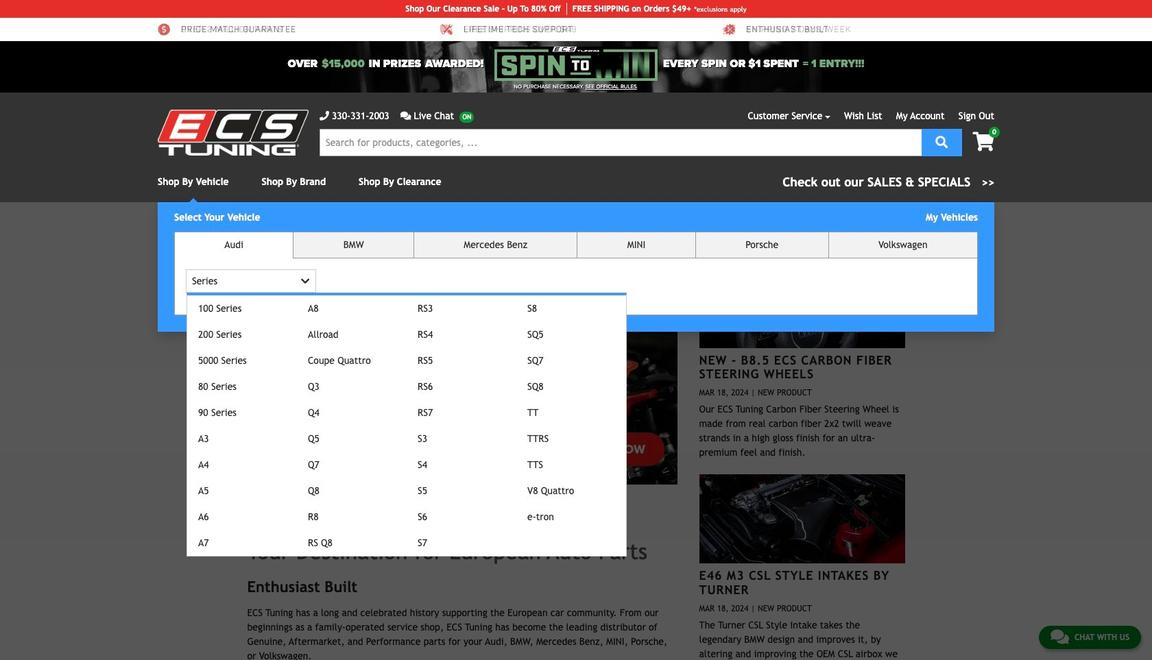 Task type: describe. For each thing, give the bounding box(es) containing it.
shopping cart image
[[973, 132, 995, 152]]

new - b8.5 ecs carbon fiber steering wheels image
[[700, 259, 906, 348]]

phone image
[[320, 111, 329, 121]]

e46 m3 csl style intakes by turner image
[[700, 475, 906, 564]]



Task type: vqa. For each thing, say whether or not it's contained in the screenshot.
New - B8.5 ECS Carbon Fiber Steering Wheels image
yes



Task type: locate. For each thing, give the bounding box(es) containing it.
ecs tuning 'spin to win' contest logo image
[[495, 47, 658, 81]]

comments image
[[401, 111, 411, 121]]

tab list
[[174, 232, 979, 558]]

Search text field
[[320, 129, 922, 156]]

ecs tuning image
[[158, 110, 309, 156]]

generic - abe image
[[247, 235, 678, 485]]

search image
[[936, 136, 949, 148]]



